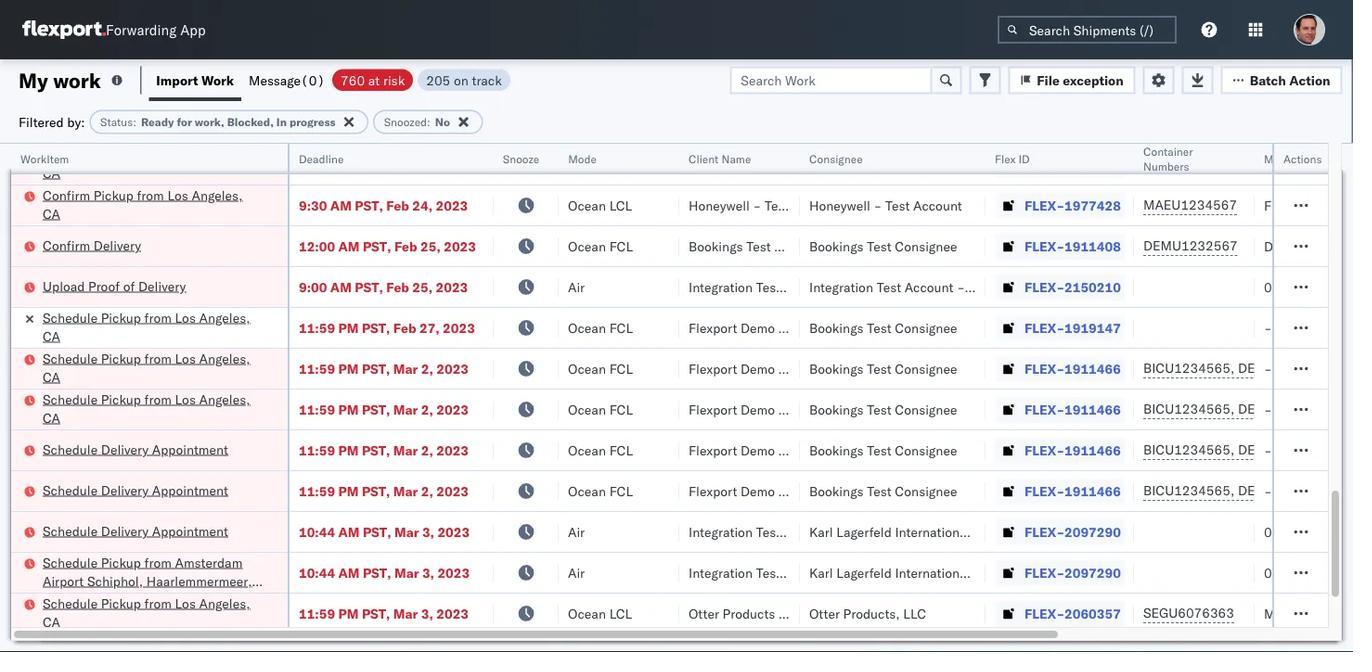 Task type: vqa. For each thing, say whether or not it's contained in the screenshot.


Task type: describe. For each thing, give the bounding box(es) containing it.
2 ag from the left
[[992, 279, 1009, 295]]

schedule pickup from amsterdam airport schiphol, haarlemmermeer, netherlands
[[43, 555, 252, 608]]

2 integration test account - on ag from the left
[[810, 279, 1009, 295]]

1 10:44 from the top
[[299, 524, 335, 540]]

netherlands
[[43, 592, 115, 608]]

4 2, from the top
[[421, 483, 433, 500]]

segu6076363
[[1144, 605, 1235, 622]]

1 schedule pickup from los angeles, ca button from the top
[[43, 350, 264, 389]]

confirm pickup from los angeles, ca link for 9:30 am pst, feb 24, 2023
[[43, 186, 264, 223]]

ocean lcl for honeywell
[[568, 197, 633, 214]]

schedule for fourth the schedule pickup from los angeles, ca link from the bottom
[[43, 310, 98, 326]]

1 karl from the top
[[810, 524, 833, 540]]

pst, for schedule pickup from amsterdam airport schiphol, haarlemmermeer, netherlands link
[[363, 565, 391, 581]]

container
[[1144, 144, 1194, 158]]

mabltest1234
[[1265, 606, 1354, 622]]

in
[[277, 115, 287, 129]]

ca for 2nd the schedule pickup from los angeles, ca link
[[43, 369, 60, 385]]

6 ocean from the top
[[568, 402, 606, 418]]

2 flex-1911466 from the top
[[1025, 402, 1122, 418]]

1919147
[[1065, 320, 1122, 336]]

confirm pickup from los angeles, ca button for 11:59 pm pst, feb 23, 2023
[[43, 145, 264, 184]]

3 flexport from the top
[[689, 402, 738, 418]]

1 bleckmann from the top
[[1024, 524, 1089, 540]]

mode button
[[559, 148, 661, 166]]

schedule pickup from amsterdam airport schiphol, haarlemmermeer, netherlands link
[[43, 554, 264, 608]]

id
[[1019, 152, 1030, 166]]

9 ocean from the top
[[568, 606, 606, 622]]

mbl/mawb num button
[[1255, 148, 1354, 166]]

7 ocean from the top
[[568, 442, 606, 459]]

consignee button
[[800, 148, 968, 166]]

2023 for schedule pickup from amsterdam airport schiphol, haarlemmermeer, netherlands link
[[438, 565, 470, 581]]

batch action
[[1250, 72, 1331, 88]]

3 ocean from the top
[[568, 238, 606, 254]]

schedule delivery appointment for 10:44 am pst, mar 3, 2023
[[43, 523, 228, 539]]

3 schedule pickup from los angeles, ca link from the top
[[43, 390, 264, 428]]

import
[[156, 72, 198, 88]]

1 2097290 from the top
[[1065, 524, 1122, 540]]

demo for 1st schedule delivery appointment link
[[741, 442, 775, 459]]

schedule delivery appointment link for 11:59
[[43, 481, 228, 500]]

1 ag from the left
[[871, 279, 889, 295]]

flex- for second the schedule pickup from los angeles, ca link from the bottom
[[1025, 402, 1065, 418]]

airport
[[43, 573, 84, 590]]

name
[[722, 152, 751, 166]]

haarlemmermeer,
[[146, 573, 252, 590]]

import work
[[156, 72, 234, 88]]

proof
[[88, 278, 120, 294]]

2023 for "confirm delivery" link
[[444, 238, 476, 254]]

4 -- from the top
[[1265, 442, 1281, 459]]

pm for 4th the schedule pickup from los angeles, ca link
[[338, 606, 359, 622]]

message (0)
[[249, 72, 325, 88]]

1 schedule delivery appointment from the top
[[43, 442, 228, 458]]

1 10:44 am pst, mar 3, 2023 from the top
[[299, 524, 470, 540]]

app
[[180, 21, 206, 39]]

2 honeywell from the left
[[810, 197, 871, 214]]

4 1911466 from the top
[[1065, 483, 1122, 500]]

num
[[1332, 152, 1354, 166]]

filtered by:
[[19, 114, 85, 130]]

4 11:59 from the top
[[299, 402, 335, 418]]

fcl for 11:59 pm pst, feb 23, 2023 confirm pickup from los angeles, ca "link"
[[610, 156, 633, 173]]

confirm for 9:30
[[43, 187, 90, 203]]

am for confirm pickup from los angeles, ca
[[330, 197, 352, 214]]

(0)
[[301, 72, 325, 88]]

workitem
[[20, 152, 69, 166]]

6 pm from the top
[[338, 483, 359, 500]]

11:59 pm pst, mar 2, 2023 for second the schedule pickup from los angeles, ca link from the bottom
[[299, 402, 469, 418]]

at
[[368, 72, 380, 88]]

5 -- from the top
[[1265, 483, 1281, 500]]

ready
[[141, 115, 174, 129]]

1 c/o from the top
[[998, 524, 1020, 540]]

Search Shipments (/) text field
[[998, 16, 1177, 44]]

3 schedule pickup from los angeles, ca button from the top
[[43, 595, 264, 634]]

flex id button
[[986, 148, 1116, 166]]

pickup for 11:59 pm pst, feb 23, 2023 confirm pickup from los angeles, ca "link"
[[94, 146, 134, 162]]

2 10:44 from the top
[[299, 565, 335, 581]]

workitem button
[[11, 148, 269, 166]]

2023 for upload proof of delivery link
[[436, 279, 468, 295]]

products,
[[844, 606, 900, 622]]

2 bicu1234565, from the top
[[1144, 401, 1235, 417]]

flex- for "confirm delivery" link
[[1025, 238, 1065, 254]]

pst, for 2nd the schedule pickup from los angeles, ca link
[[362, 361, 390, 377]]

12:00
[[299, 238, 335, 254]]

otter products - test account
[[689, 606, 867, 622]]

schiphol,
[[87, 573, 143, 590]]

bicu1234565, demu1232567 for 1st schedule delivery appointment link
[[1144, 442, 1333, 458]]

4 bicu1234565, demu1232567 from the top
[[1144, 483, 1333, 499]]

11:59 pm pst, mar 3, 2023
[[299, 606, 469, 622]]

6 ocean fcl from the top
[[568, 442, 633, 459]]

1 integration test account - on ag from the left
[[689, 279, 889, 295]]

track
[[472, 72, 502, 88]]

fcl for second the schedule pickup from los angeles, ca link from the bottom
[[610, 402, 633, 418]]

pst, for 11:59 pm pst, feb 23, 2023 confirm pickup from los angeles, ca "link"
[[362, 156, 390, 173]]

actions
[[1284, 152, 1323, 166]]

3 resize handle column header from the left
[[537, 144, 559, 653]]

container numbers
[[1144, 144, 1194, 173]]

2 07492792403 from the top
[[1265, 565, 1353, 581]]

1 honeywell - test account from the left
[[689, 197, 842, 214]]

confirm delivery link
[[43, 236, 141, 255]]

demo123 for 11:59 pm pst, feb 23, 2023
[[1265, 156, 1327, 173]]

flex
[[995, 152, 1016, 166]]

2 schedule pickup from los angeles, ca link from the top
[[43, 350, 264, 387]]

2 on from the left
[[969, 279, 988, 295]]

flex-2060357
[[1025, 606, 1122, 622]]

27,
[[420, 320, 440, 336]]

9:00
[[299, 279, 327, 295]]

flexport. image
[[22, 20, 106, 39]]

2 lagerfeld from the top
[[837, 565, 892, 581]]

flex- for 4th the schedule pickup from los angeles, ca link
[[1025, 606, 1065, 622]]

3 1911466 from the top
[[1065, 442, 1122, 459]]

1 international from the top
[[896, 524, 971, 540]]

deadline button
[[290, 148, 475, 166]]

los for 4th the schedule pickup from los angeles, ca link
[[175, 596, 196, 612]]

risk
[[383, 72, 405, 88]]

schedule for schedule pickup from amsterdam airport schiphol, haarlemmermeer, netherlands link
[[43, 555, 98, 571]]

10 flex- from the top
[[1025, 524, 1065, 540]]

flex-1919147
[[1025, 320, 1122, 336]]

1 honeywell from the left
[[689, 197, 750, 214]]

2023 for confirm pickup from los angeles, ca "link" associated with 9:30 am pst, feb 24, 2023
[[436, 197, 468, 214]]

schedule for 1st schedule delivery appointment link
[[43, 442, 98, 458]]

24,
[[413, 197, 433, 214]]

schedule pickup from los angeles, ca for second the schedule pickup from los angeles, ca link from the bottom
[[43, 391, 250, 426]]

1 flexport demo consignee from the top
[[689, 320, 841, 336]]

3 ocean fcl from the top
[[568, 320, 633, 336]]

760 at risk
[[341, 72, 405, 88]]

confirm pickup from los angeles, ca for 11:59 pm pst, feb 23, 2023
[[43, 146, 243, 181]]

4 schedule pickup from los angeles, ca link from the top
[[43, 595, 264, 632]]

ca for 4th the schedule pickup from los angeles, ca link
[[43, 614, 60, 630]]

mode
[[568, 152, 597, 166]]

9 resize handle column header from the left
[[1306, 144, 1329, 653]]

otter products, llc
[[810, 606, 927, 622]]

feb for 9:00 am pst, feb 25, 2023
[[387, 279, 409, 295]]

11:59 pm pst, mar 2, 2023 for 2nd the schedule pickup from los angeles, ca link
[[299, 361, 469, 377]]

1911408 for 11:59 pm pst, feb 23, 2023
[[1065, 156, 1122, 173]]

2 ocean from the top
[[568, 197, 606, 214]]

2023 for 4th the schedule pickup from los angeles, ca link
[[437, 606, 469, 622]]

los for second the schedule pickup from los angeles, ca link from the bottom
[[175, 391, 196, 408]]

2 honeywell - test account from the left
[[810, 197, 963, 214]]

11:59 pm pst, feb 27, 2023
[[299, 320, 475, 336]]

1 flex-2097290 from the top
[[1025, 524, 1122, 540]]

2 integration from the left
[[810, 279, 874, 295]]

resize handle column header for flex id
[[1112, 144, 1135, 653]]

2 -- from the top
[[1265, 361, 1281, 377]]

for
[[177, 115, 192, 129]]

flex- for schedule pickup from amsterdam airport schiphol, haarlemmermeer, netherlands link
[[1025, 565, 1065, 581]]

7 ocean fcl from the top
[[568, 483, 633, 500]]

4 bicu1234565, from the top
[[1144, 483, 1235, 499]]

2 10:44 am pst, mar 3, 2023 from the top
[[299, 565, 470, 581]]

: for status
[[133, 115, 136, 129]]

los for 2nd the schedule pickup from los angeles, ca link
[[175, 351, 196, 367]]

mbl/mawb
[[1265, 152, 1329, 166]]

2 karl from the top
[[810, 565, 833, 581]]

schedule pickup from los angeles, ca for fourth the schedule pickup from los angeles, ca link from the bottom
[[43, 310, 250, 344]]

delivery for "confirm delivery" link
[[94, 237, 141, 253]]

11:59 pm pst, mar 2, 2023 for 1st schedule delivery appointment link
[[299, 442, 469, 459]]

pickup for 4th the schedule pickup from los angeles, ca link
[[101, 596, 141, 612]]

confirm delivery
[[43, 237, 141, 253]]

file
[[1037, 72, 1060, 88]]

1 schedule delivery appointment link from the top
[[43, 441, 228, 459]]

los for confirm pickup from los angeles, ca "link" associated with 9:30 am pst, feb 24, 2023
[[168, 187, 188, 203]]

my
[[19, 67, 48, 93]]

2023 for 2nd the schedule pickup from los angeles, ca link
[[437, 361, 469, 377]]

air for upload proof of delivery
[[568, 279, 585, 295]]

1 schedule pickup from los angeles, ca link from the top
[[43, 309, 264, 346]]

snoozed
[[384, 115, 427, 129]]

confirm for 11:59
[[43, 146, 90, 162]]

2 c/o from the top
[[998, 565, 1020, 581]]

2 air from the top
[[568, 524, 585, 540]]

upload proof of delivery button
[[43, 277, 186, 298]]

progress
[[290, 115, 336, 129]]

7 fcl from the top
[[610, 483, 633, 500]]

5 11:59 from the top
[[299, 442, 335, 459]]

ocean lcl for otter
[[568, 606, 633, 622]]

205
[[426, 72, 451, 88]]

3, for schedule pickup from amsterdam airport schiphol, haarlemmermeer, netherlands
[[422, 565, 435, 581]]

25, for 9:00 am pst, feb 25, 2023
[[413, 279, 433, 295]]

2 flexport from the top
[[689, 361, 738, 377]]

message
[[249, 72, 301, 88]]

3 11:59 from the top
[[299, 361, 335, 377]]

angeles, for 11:59 pm pst, feb 23, 2023 confirm pickup from los angeles, ca "link"
[[192, 146, 243, 162]]

4 11:59 pm pst, mar 2, 2023 from the top
[[299, 483, 469, 500]]

2 pm from the top
[[338, 320, 359, 336]]

from for schedule pickup from amsterdam airport schiphol, haarlemmermeer, netherlands link
[[144, 555, 172, 571]]

flex-1911408 for 11:59 pm pst, feb 23, 2023
[[1025, 156, 1122, 173]]

flex id
[[995, 152, 1030, 166]]

1 11:59 from the top
[[299, 156, 335, 173]]

delivery inside upload proof of delivery link
[[138, 278, 186, 294]]

forwarding
[[106, 21, 177, 39]]

flex-1977428
[[1025, 197, 1122, 214]]

forwarding app
[[106, 21, 206, 39]]

2, for 2nd the schedule pickup from los angeles, ca link
[[421, 361, 433, 377]]

am for confirm delivery
[[338, 238, 360, 254]]

from for fourth the schedule pickup from los angeles, ca link from the bottom
[[144, 310, 172, 326]]

resize handle column header for client name
[[778, 144, 800, 653]]

1 appointment from the top
[[152, 442, 228, 458]]

9:30
[[299, 197, 327, 214]]

4 ocean fcl from the top
[[568, 361, 633, 377]]

upload proof of delivery
[[43, 278, 186, 294]]

12:00 am pst, feb 25, 2023
[[299, 238, 476, 254]]

205 on track
[[426, 72, 502, 88]]

ca for 11:59 pm pst, feb 23, 2023 confirm pickup from los angeles, ca "link"
[[43, 165, 60, 181]]

schedule pickup from amsterdam airport schiphol, haarlemmermeer, netherlands button
[[43, 554, 264, 608]]

1 1911466 from the top
[[1065, 361, 1122, 377]]

2 bleckmann from the top
[[1024, 565, 1089, 581]]

4 ocean from the top
[[568, 320, 606, 336]]

2 international from the top
[[896, 565, 971, 581]]

on
[[454, 72, 469, 88]]

deadline
[[299, 152, 344, 166]]

work
[[53, 67, 101, 93]]

amsterdam
[[175, 555, 243, 571]]

3 fcl from the top
[[610, 320, 633, 336]]

exception
[[1063, 72, 1124, 88]]

batch action button
[[1222, 66, 1343, 94]]

numbers
[[1144, 159, 1190, 173]]

2 2097290 from the top
[[1065, 565, 1122, 581]]

schedule pickup from los angeles, ca for 2nd the schedule pickup from los angeles, ca link
[[43, 351, 250, 385]]

confirm pickup from los angeles, ca link for 11:59 pm pst, feb 23, 2023
[[43, 145, 264, 182]]

consignee inside 'button'
[[810, 152, 863, 166]]

resize handle column header for deadline
[[472, 144, 494, 653]]

demo for second the schedule pickup from los angeles, ca link from the bottom
[[741, 402, 775, 418]]

angeles, for 2nd the schedule pickup from los angeles, ca link
[[199, 351, 250, 367]]

pst, for confirm pickup from los angeles, ca "link" associated with 9:30 am pst, feb 24, 2023
[[355, 197, 383, 214]]



Task type: locate. For each thing, give the bounding box(es) containing it.
1 air from the top
[[568, 279, 585, 295]]

0 vertical spatial 10:44 am pst, mar 3, 2023
[[299, 524, 470, 540]]

los for 11:59 pm pst, feb 23, 2023 confirm pickup from los angeles, ca "link"
[[168, 146, 188, 162]]

1 vertical spatial lcl
[[610, 606, 633, 622]]

feb left 27,
[[394, 320, 416, 336]]

2 11:59 pm pst, mar 2, 2023 from the top
[[299, 402, 469, 418]]

client name
[[689, 152, 751, 166]]

2 vertical spatial 3,
[[421, 606, 433, 622]]

flex- for confirm pickup from los angeles, ca "link" associated with 9:30 am pst, feb 24, 2023
[[1025, 197, 1065, 214]]

from for 11:59 pm pst, feb 23, 2023 confirm pickup from los angeles, ca "link"
[[137, 146, 164, 162]]

1 vertical spatial ocean lcl
[[568, 606, 633, 622]]

filtered
[[19, 114, 64, 130]]

9:30 am pst, feb 24, 2023
[[299, 197, 468, 214]]

confirm for 12:00
[[43, 237, 90, 253]]

confirm up upload
[[43, 237, 90, 253]]

2 confirm pickup from los angeles, ca button from the top
[[43, 186, 264, 225]]

pickup for 2nd the schedule pickup from los angeles, ca link
[[101, 351, 141, 367]]

1911408 up 1977428
[[1065, 156, 1122, 173]]

from for 2nd the schedule pickup from los angeles, ca link
[[144, 351, 172, 367]]

23,
[[420, 156, 440, 173]]

from for second the schedule pickup from los angeles, ca link from the bottom
[[144, 391, 172, 408]]

2 11:59 from the top
[[299, 320, 335, 336]]

0 vertical spatial lcl
[[610, 197, 633, 214]]

0 vertical spatial confirm pickup from los angeles, ca button
[[43, 145, 264, 184]]

1 vertical spatial lagerfeld
[[837, 565, 892, 581]]

ca for second the schedule pickup from los angeles, ca link from the bottom
[[43, 410, 60, 426]]

0 vertical spatial lagerfeld
[[837, 524, 892, 540]]

7 flex- from the top
[[1025, 402, 1065, 418]]

los for fourth the schedule pickup from los angeles, ca link from the bottom
[[175, 310, 196, 326]]

2 demo123 from the top
[[1265, 238, 1327, 254]]

4 demo from the top
[[741, 442, 775, 459]]

1 horizontal spatial on
[[969, 279, 988, 295]]

from
[[137, 146, 164, 162], [137, 187, 164, 203], [144, 310, 172, 326], [144, 351, 172, 367], [144, 391, 172, 408], [144, 555, 172, 571], [144, 596, 172, 612]]

07492792403
[[1265, 524, 1353, 540], [1265, 565, 1353, 581]]

4 pm from the top
[[338, 402, 359, 418]]

1 vertical spatial air
[[568, 524, 585, 540]]

3 schedule delivery appointment from the top
[[43, 523, 228, 539]]

demo123 up '017482927423'
[[1265, 238, 1327, 254]]

pm
[[338, 156, 359, 173], [338, 320, 359, 336], [338, 361, 359, 377], [338, 402, 359, 418], [338, 442, 359, 459], [338, 483, 359, 500], [338, 606, 359, 622]]

flex-1911408 down flex-1977428
[[1025, 238, 1122, 254]]

1 confirm pickup from los angeles, ca button from the top
[[43, 145, 264, 184]]

1 schedule from the top
[[43, 310, 98, 326]]

12 flex- from the top
[[1025, 606, 1065, 622]]

0 vertical spatial karl
[[810, 524, 833, 540]]

2 bicu1234565, demu1232567 from the top
[[1144, 401, 1333, 417]]

1 vertical spatial 10:44
[[299, 565, 335, 581]]

pst, for upload proof of delivery link
[[355, 279, 383, 295]]

confirm down the workitem
[[43, 187, 90, 203]]

international
[[896, 524, 971, 540], [896, 565, 971, 581]]

container numbers button
[[1135, 140, 1237, 174]]

1 integration from the left
[[689, 279, 753, 295]]

pm for 1st schedule delivery appointment link
[[338, 442, 359, 459]]

2 schedule from the top
[[43, 351, 98, 367]]

1 vertical spatial karl lagerfeld international b.v c/o bleckmann
[[810, 565, 1089, 581]]

upload
[[43, 278, 85, 294]]

3 schedule from the top
[[43, 391, 98, 408]]

schedule for 2nd the schedule pickup from los angeles, ca link
[[43, 351, 98, 367]]

confirm down by:
[[43, 146, 90, 162]]

flex-2097290 button
[[995, 520, 1125, 546], [995, 520, 1125, 546], [995, 560, 1125, 586], [995, 560, 1125, 586]]

pickup for schedule pickup from amsterdam airport schiphol, haarlemmermeer, netherlands link
[[101, 555, 141, 571]]

pst,
[[362, 156, 390, 173], [355, 197, 383, 214], [363, 238, 391, 254], [355, 279, 383, 295], [362, 320, 390, 336], [362, 361, 390, 377], [362, 402, 390, 418], [362, 442, 390, 459], [362, 483, 390, 500], [363, 524, 391, 540], [363, 565, 391, 581], [362, 606, 390, 622]]

6 fcl from the top
[[610, 442, 633, 459]]

6 11:59 from the top
[[299, 483, 335, 500]]

flex- for 2nd the schedule pickup from los angeles, ca link
[[1025, 361, 1065, 377]]

2 vertical spatial schedule delivery appointment
[[43, 523, 228, 539]]

flex-1911408 up flex-1977428
[[1025, 156, 1122, 173]]

2 confirm from the top
[[43, 187, 90, 203]]

1 b.v from the top
[[974, 524, 995, 540]]

fcl for 2nd the schedule pickup from los angeles, ca link
[[610, 361, 633, 377]]

1 horizontal spatial ag
[[992, 279, 1009, 295]]

honeywell down consignee 'button' on the top right of the page
[[810, 197, 871, 214]]

8 resize handle column header from the left
[[1233, 144, 1255, 653]]

schedule delivery appointment button for 11:59 pm pst, mar 2, 2023
[[43, 481, 228, 502]]

maeu1234567
[[1144, 197, 1238, 213]]

pickup for confirm pickup from los angeles, ca "link" associated with 9:30 am pst, feb 24, 2023
[[94, 187, 134, 203]]

2, for 1st schedule delivery appointment link
[[421, 442, 433, 459]]

0 vertical spatial 10:44
[[299, 524, 335, 540]]

2 vertical spatial confirm
[[43, 237, 90, 253]]

snoozed : no
[[384, 115, 450, 129]]

1 bicu1234565, from the top
[[1144, 360, 1235, 377]]

work,
[[195, 115, 224, 129]]

1 ocean from the top
[[568, 156, 606, 173]]

confirm pickup from los angeles, ca
[[43, 146, 243, 181], [43, 187, 243, 222]]

1 vertical spatial bleckmann
[[1024, 565, 1089, 581]]

2023 for 1st schedule delivery appointment link
[[437, 442, 469, 459]]

1 11:59 pm pst, mar 2, 2023 from the top
[[299, 361, 469, 377]]

demo
[[741, 320, 775, 336], [741, 361, 775, 377], [741, 402, 775, 418], [741, 442, 775, 459], [741, 483, 775, 500]]

honeywell
[[689, 197, 750, 214], [810, 197, 871, 214]]

5 flexport from the top
[[689, 483, 738, 500]]

confirm delivery button
[[43, 236, 141, 257]]

0 horizontal spatial on
[[848, 279, 867, 295]]

flex- for 11:59 pm pst, feb 23, 2023 confirm pickup from los angeles, ca "link"
[[1025, 156, 1065, 173]]

schedule for schedule delivery appointment link associated with 10:44
[[43, 523, 98, 539]]

1 vertical spatial demo123
[[1265, 238, 1327, 254]]

1 vertical spatial confirm pickup from los angeles, ca
[[43, 187, 243, 222]]

from for 4th the schedule pickup from los angeles, ca link
[[144, 596, 172, 612]]

25, up 27,
[[413, 279, 433, 295]]

1 otter from the left
[[689, 606, 720, 622]]

resize handle column header for workitem
[[266, 144, 288, 653]]

1 horizontal spatial :
[[427, 115, 431, 129]]

pickup for fourth the schedule pickup from los angeles, ca link from the bottom
[[101, 310, 141, 326]]

: left no
[[427, 115, 431, 129]]

file exception button
[[1009, 66, 1136, 94], [1009, 66, 1136, 94]]

11 flex- from the top
[[1025, 565, 1065, 581]]

-
[[754, 197, 762, 214], [874, 197, 882, 214], [837, 279, 845, 295], [957, 279, 966, 295], [1265, 320, 1273, 336], [1273, 320, 1281, 336], [1265, 361, 1273, 377], [1273, 361, 1281, 377], [1265, 402, 1273, 418], [1273, 402, 1281, 418], [1265, 442, 1273, 459], [1273, 442, 1281, 459], [1265, 483, 1273, 500], [1273, 483, 1281, 500], [779, 606, 787, 622]]

2 vertical spatial schedule pickup from los angeles, ca button
[[43, 595, 264, 634]]

2 lcl from the top
[[610, 606, 633, 622]]

2 ocean fcl from the top
[[568, 238, 633, 254]]

2 2, from the top
[[421, 402, 433, 418]]

1 horizontal spatial integration
[[810, 279, 874, 295]]

0 vertical spatial air
[[568, 279, 585, 295]]

lcl for honeywell - test account
[[610, 197, 633, 214]]

3 flexport demo consignee from the top
[[689, 402, 841, 418]]

2 flex-2097290 from the top
[[1025, 565, 1122, 581]]

0 vertical spatial bleckmann
[[1024, 524, 1089, 540]]

otter left products,
[[810, 606, 840, 622]]

status
[[100, 115, 133, 129]]

pst, for 4th the schedule pickup from los angeles, ca link
[[362, 606, 390, 622]]

snooze
[[503, 152, 540, 166]]

schedule delivery appointment link for 10:44
[[43, 522, 228, 541]]

11:59 pm pst, feb 23, 2023
[[299, 156, 475, 173]]

1 vertical spatial 10:44 am pst, mar 3, 2023
[[299, 565, 470, 581]]

4 schedule pickup from los angeles, ca from the top
[[43, 596, 250, 630]]

los
[[168, 146, 188, 162], [168, 187, 188, 203], [175, 310, 196, 326], [175, 351, 196, 367], [175, 391, 196, 408], [175, 596, 196, 612]]

angeles, for 4th the schedule pickup from los angeles, ca link
[[199, 596, 250, 612]]

schedule delivery appointment for 11:59 pm pst, mar 2, 2023
[[43, 482, 228, 499]]

1 vertical spatial schedule delivery appointment link
[[43, 481, 228, 500]]

flxt00001977
[[1265, 197, 1354, 214]]

2 1911466 from the top
[[1065, 402, 1122, 418]]

air for schedule pickup from amsterdam airport schiphol, haarlemmermeer, netherlands
[[568, 565, 585, 581]]

0 vertical spatial schedule delivery appointment link
[[43, 441, 228, 459]]

--
[[1265, 320, 1281, 336], [1265, 361, 1281, 377], [1265, 402, 1281, 418], [1265, 442, 1281, 459], [1265, 483, 1281, 500]]

lcl for otter products - test account
[[610, 606, 633, 622]]

1 vertical spatial flex-1911408
[[1025, 238, 1122, 254]]

am for upload proof of delivery
[[330, 279, 352, 295]]

0 vertical spatial 1911408
[[1065, 156, 1122, 173]]

flexport
[[689, 320, 738, 336], [689, 361, 738, 377], [689, 402, 738, 418], [689, 442, 738, 459], [689, 483, 738, 500]]

0 horizontal spatial otter
[[689, 606, 720, 622]]

0 vertical spatial b.v
[[974, 524, 995, 540]]

2 otter from the left
[[810, 606, 840, 622]]

action
[[1290, 72, 1331, 88]]

resize handle column header for consignee
[[964, 144, 986, 653]]

0 vertical spatial demo123
[[1265, 156, 1327, 173]]

7 11:59 from the top
[[299, 606, 335, 622]]

honeywell - test account down the name
[[689, 197, 842, 214]]

2 vertical spatial appointment
[[152, 523, 228, 539]]

3 confirm from the top
[[43, 237, 90, 253]]

feb down 12:00 am pst, feb 25, 2023
[[387, 279, 409, 295]]

of
[[123, 278, 135, 294]]

am for schedule pickup from amsterdam airport schiphol, haarlemmermeer, netherlands
[[338, 565, 360, 581]]

0 vertical spatial international
[[896, 524, 971, 540]]

1 vertical spatial international
[[896, 565, 971, 581]]

2023
[[443, 156, 475, 173], [436, 197, 468, 214], [444, 238, 476, 254], [436, 279, 468, 295], [443, 320, 475, 336], [437, 361, 469, 377], [437, 402, 469, 418], [437, 442, 469, 459], [437, 483, 469, 500], [438, 524, 470, 540], [438, 565, 470, 581], [437, 606, 469, 622]]

flexport demo consignee for 1st schedule delivery appointment link
[[689, 442, 841, 459]]

fcl for 1st schedule delivery appointment link
[[610, 442, 633, 459]]

confirm pickup from los angeles, ca link down ready
[[43, 145, 264, 182]]

1 vertical spatial b.v
[[974, 565, 995, 581]]

products
[[723, 606, 776, 622]]

upload proof of delivery link
[[43, 277, 186, 296]]

Search Work text field
[[730, 66, 933, 94]]

karl
[[810, 524, 833, 540], [810, 565, 833, 581]]

3 ca from the top
[[43, 328, 60, 344]]

3 bicu1234565, from the top
[[1144, 442, 1235, 458]]

pst, for 1st schedule delivery appointment link
[[362, 442, 390, 459]]

1 karl lagerfeld international b.v c/o bleckmann from the top
[[810, 524, 1089, 540]]

pst, for second the schedule pickup from los angeles, ca link from the bottom
[[362, 402, 390, 418]]

9 flex- from the top
[[1025, 483, 1065, 500]]

0 vertical spatial schedule delivery appointment
[[43, 442, 228, 458]]

5 flexport demo consignee from the top
[[689, 483, 841, 500]]

bicu1234565, demu1232567
[[1144, 360, 1333, 377], [1144, 401, 1333, 417], [1144, 442, 1333, 458], [1144, 483, 1333, 499]]

flex-2150210 button
[[995, 274, 1125, 300], [995, 274, 1125, 300]]

feb for 11:59 pm pst, feb 23, 2023
[[394, 156, 416, 173]]

4 schedule from the top
[[43, 442, 98, 458]]

confirm inside button
[[43, 237, 90, 253]]

4 flex- from the top
[[1025, 279, 1065, 295]]

fcl for "confirm delivery" link
[[610, 238, 633, 254]]

demo123 up flxt00001977
[[1265, 156, 1327, 173]]

bicu1234565, demu1232567 for second the schedule pickup from los angeles, ca link from the bottom
[[1144, 401, 1333, 417]]

: for snoozed
[[427, 115, 431, 129]]

2 b.v from the top
[[974, 565, 995, 581]]

delivery for schedule delivery appointment link associated with 10:44
[[101, 523, 149, 539]]

0 vertical spatial ocean lcl
[[568, 197, 633, 214]]

25, for 12:00 am pst, feb 25, 2023
[[421, 238, 441, 254]]

demo for 2nd the schedule pickup from los angeles, ca link
[[741, 361, 775, 377]]

25, down 24,
[[421, 238, 441, 254]]

: left ready
[[133, 115, 136, 129]]

1 vertical spatial schedule delivery appointment button
[[43, 481, 228, 502]]

0 vertical spatial karl lagerfeld international b.v c/o bleckmann
[[810, 524, 1089, 540]]

2 vertical spatial air
[[568, 565, 585, 581]]

1 vertical spatial 2097290
[[1065, 565, 1122, 581]]

flex- for upload proof of delivery link
[[1025, 279, 1065, 295]]

1 2, from the top
[[421, 361, 433, 377]]

1 vertical spatial 3,
[[422, 565, 435, 581]]

mbl/mawb num
[[1265, 152, 1354, 166]]

schedule for second the schedule pickup from los angeles, ca link from the bottom
[[43, 391, 98, 408]]

5 ocean fcl from the top
[[568, 402, 633, 418]]

0 vertical spatial 2097290
[[1065, 524, 1122, 540]]

feb left '23,'
[[394, 156, 416, 173]]

2 confirm pickup from los angeles, ca from the top
[[43, 187, 243, 222]]

4 fcl from the top
[[610, 361, 633, 377]]

pst, for "confirm delivery" link
[[363, 238, 391, 254]]

flex- for 1st schedule delivery appointment link
[[1025, 442, 1065, 459]]

3 pm from the top
[[338, 361, 359, 377]]

schedule delivery appointment
[[43, 442, 228, 458], [43, 482, 228, 499], [43, 523, 228, 539]]

flex-
[[1025, 156, 1065, 173], [1025, 197, 1065, 214], [1025, 238, 1065, 254], [1025, 279, 1065, 295], [1025, 320, 1065, 336], [1025, 361, 1065, 377], [1025, 402, 1065, 418], [1025, 442, 1065, 459], [1025, 483, 1065, 500], [1025, 524, 1065, 540], [1025, 565, 1065, 581], [1025, 606, 1065, 622]]

0 horizontal spatial honeywell
[[689, 197, 750, 214]]

5 ca from the top
[[43, 410, 60, 426]]

2 schedule delivery appointment from the top
[[43, 482, 228, 499]]

1 vertical spatial schedule pickup from los angeles, ca button
[[43, 390, 264, 429]]

flexport demo consignee for 2nd the schedule pickup from los angeles, ca link
[[689, 361, 841, 377]]

0 horizontal spatial :
[[133, 115, 136, 129]]

client name button
[[680, 148, 782, 166]]

2060357
[[1065, 606, 1122, 622]]

bicu1234565,
[[1144, 360, 1235, 377], [1144, 401, 1235, 417], [1144, 442, 1235, 458], [1144, 483, 1235, 499]]

honeywell - test account down consignee 'button' on the top right of the page
[[810, 197, 963, 214]]

1 vertical spatial flex-2097290
[[1025, 565, 1122, 581]]

1911408 for 12:00 am pst, feb 25, 2023
[[1065, 238, 1122, 254]]

delivery for schedule delivery appointment link corresponding to 11:59
[[101, 482, 149, 499]]

1 vertical spatial confirm pickup from los angeles, ca link
[[43, 186, 264, 223]]

0 vertical spatial schedule delivery appointment button
[[43, 441, 228, 461]]

bicu1234565, demu1232567 for 2nd the schedule pickup from los angeles, ca link
[[1144, 360, 1333, 377]]

otter for otter products, llc
[[810, 606, 840, 622]]

1 vertical spatial karl
[[810, 565, 833, 581]]

5 resize handle column header from the left
[[778, 144, 800, 653]]

schedule for schedule delivery appointment link corresponding to 11:59
[[43, 482, 98, 499]]

3 flex-1911466 from the top
[[1025, 442, 1122, 459]]

otter left "products"
[[689, 606, 720, 622]]

1911408 up 2150210
[[1065, 238, 1122, 254]]

0 vertical spatial flex-1911408
[[1025, 156, 1122, 173]]

flex-2150210
[[1025, 279, 1122, 295]]

6 schedule from the top
[[43, 523, 98, 539]]

7 schedule from the top
[[43, 555, 98, 571]]

confirm pickup from los angeles, ca link down the workitem button
[[43, 186, 264, 223]]

0 vertical spatial 07492792403
[[1265, 524, 1353, 540]]

4 flex-1911466 from the top
[[1025, 483, 1122, 500]]

1 lagerfeld from the top
[[837, 524, 892, 540]]

angeles, for fourth the schedule pickup from los angeles, ca link from the bottom
[[199, 310, 250, 326]]

feb for 11:59 pm pst, feb 27, 2023
[[394, 320, 416, 336]]

0 vertical spatial confirm
[[43, 146, 90, 162]]

2 fcl from the top
[[610, 238, 633, 254]]

integration
[[689, 279, 753, 295], [810, 279, 874, 295]]

0 vertical spatial confirm pickup from los angeles, ca
[[43, 146, 243, 181]]

from inside schedule pickup from amsterdam airport schiphol, haarlemmermeer, netherlands
[[144, 555, 172, 571]]

confirm pickup from los angeles, ca down ready
[[43, 146, 243, 181]]

0 vertical spatial c/o
[[998, 524, 1020, 540]]

confirm pickup from los angeles, ca button down the workitem button
[[43, 186, 264, 225]]

2 schedule pickup from los angeles, ca button from the top
[[43, 390, 264, 429]]

2023 for second the schedule pickup from los angeles, ca link from the bottom
[[437, 402, 469, 418]]

feb for 9:30 am pst, feb 24, 2023
[[387, 197, 409, 214]]

1 ocean fcl from the top
[[568, 156, 633, 173]]

1 vertical spatial schedule delivery appointment
[[43, 482, 228, 499]]

1 lcl from the top
[[610, 197, 633, 214]]

0 vertical spatial confirm pickup from los angeles, ca link
[[43, 145, 264, 182]]

3 -- from the top
[[1265, 402, 1281, 418]]

1 demo from the top
[[741, 320, 775, 336]]

appointment for 10:44 am pst, mar 3, 2023
[[152, 523, 228, 539]]

flex-1919147 button
[[995, 315, 1125, 341], [995, 315, 1125, 341]]

1 bicu1234565, demu1232567 from the top
[[1144, 360, 1333, 377]]

schedule pickup from los angeles, ca button
[[43, 350, 264, 389], [43, 390, 264, 429], [43, 595, 264, 634]]

3 bicu1234565, demu1232567 from the top
[[1144, 442, 1333, 458]]

3,
[[422, 524, 435, 540], [422, 565, 435, 581], [421, 606, 433, 622]]

1 vertical spatial confirm pickup from los angeles, ca button
[[43, 186, 264, 225]]

pm for 2nd the schedule pickup from los angeles, ca link
[[338, 361, 359, 377]]

confirm pickup from los angeles, ca down the workitem button
[[43, 187, 243, 222]]

feb down 24,
[[395, 238, 417, 254]]

delivery inside "confirm delivery" link
[[94, 237, 141, 253]]

1 vertical spatial 07492792403
[[1265, 565, 1353, 581]]

2 resize handle column header from the left
[[472, 144, 494, 653]]

schedule pickup from los angeles, ca for 4th the schedule pickup from los angeles, ca link
[[43, 596, 250, 630]]

blocked,
[[227, 115, 274, 129]]

status : ready for work, blocked, in progress
[[100, 115, 336, 129]]

2 schedule pickup from los angeles, ca from the top
[[43, 351, 250, 385]]

delivery for 1st schedule delivery appointment link
[[101, 442, 149, 458]]

5 flex- from the top
[[1025, 320, 1065, 336]]

4 resize handle column header from the left
[[657, 144, 680, 653]]

1 -- from the top
[[1265, 320, 1281, 336]]

bookings test consignee
[[689, 156, 837, 173], [810, 156, 958, 173], [689, 238, 837, 254], [810, 238, 958, 254], [810, 320, 958, 336], [810, 361, 958, 377], [810, 402, 958, 418], [810, 442, 958, 459], [810, 483, 958, 500]]

work
[[202, 72, 234, 88]]

:
[[133, 115, 136, 129], [427, 115, 431, 129]]

1 07492792403 from the top
[[1265, 524, 1353, 540]]

client
[[689, 152, 719, 166]]

no
[[435, 115, 450, 129]]

import work button
[[149, 59, 241, 101]]

forwarding app link
[[22, 20, 206, 39]]

confirm pickup from los angeles, ca for 9:30 am pst, feb 24, 2023
[[43, 187, 243, 222]]

feb
[[394, 156, 416, 173], [387, 197, 409, 214], [395, 238, 417, 254], [387, 279, 409, 295], [394, 320, 416, 336]]

bleckmann
[[1024, 524, 1089, 540], [1024, 565, 1089, 581]]

0 vertical spatial flex-2097290
[[1025, 524, 1122, 540]]

flexport demo consignee for second the schedule pickup from los angeles, ca link from the bottom
[[689, 402, 841, 418]]

demo123 for 12:00 am pst, feb 25, 2023
[[1265, 238, 1327, 254]]

2 vertical spatial schedule delivery appointment link
[[43, 522, 228, 541]]

resize handle column header
[[266, 144, 288, 653], [472, 144, 494, 653], [537, 144, 559, 653], [657, 144, 680, 653], [778, 144, 800, 653], [964, 144, 986, 653], [1112, 144, 1135, 653], [1233, 144, 1255, 653], [1306, 144, 1329, 653]]

flex-2060357 button
[[995, 601, 1125, 627], [995, 601, 1125, 627]]

1 horizontal spatial otter
[[810, 606, 840, 622]]

1911408
[[1065, 156, 1122, 173], [1065, 238, 1122, 254]]

2 ocean lcl from the top
[[568, 606, 633, 622]]

honeywell down client name
[[689, 197, 750, 214]]

3 demo from the top
[[741, 402, 775, 418]]

0 vertical spatial schedule pickup from los angeles, ca button
[[43, 350, 264, 389]]

0 horizontal spatial ag
[[871, 279, 889, 295]]

1 schedule delivery appointment button from the top
[[43, 441, 228, 461]]

2 : from the left
[[427, 115, 431, 129]]

1977428
[[1065, 197, 1122, 214]]

ca for fourth the schedule pickup from los angeles, ca link from the bottom
[[43, 328, 60, 344]]

air
[[568, 279, 585, 295], [568, 524, 585, 540], [568, 565, 585, 581]]

schedule inside schedule pickup from amsterdam airport schiphol, haarlemmermeer, netherlands
[[43, 555, 98, 571]]

5 demo from the top
[[741, 483, 775, 500]]

mar
[[394, 361, 418, 377], [394, 402, 418, 418], [394, 442, 418, 459], [394, 483, 418, 500], [395, 524, 419, 540], [395, 565, 419, 581], [394, 606, 418, 622]]

feb for 12:00 am pst, feb 25, 2023
[[395, 238, 417, 254]]

017482927423
[[1265, 279, 1354, 295]]

0 vertical spatial appointment
[[152, 442, 228, 458]]

2, for second the schedule pickup from los angeles, ca link from the bottom
[[421, 402, 433, 418]]

demo123
[[1265, 156, 1327, 173], [1265, 238, 1327, 254]]

0 horizontal spatial integration
[[689, 279, 753, 295]]

1 vertical spatial 25,
[[413, 279, 433, 295]]

schedule
[[43, 310, 98, 326], [43, 351, 98, 367], [43, 391, 98, 408], [43, 442, 98, 458], [43, 482, 98, 499], [43, 523, 98, 539], [43, 555, 98, 571], [43, 596, 98, 612]]

1 vertical spatial c/o
[[998, 565, 1020, 581]]

3 schedule pickup from los angeles, ca from the top
[[43, 391, 250, 426]]

schedule delivery appointment link
[[43, 441, 228, 459], [43, 481, 228, 500], [43, 522, 228, 541]]

0 vertical spatial 25,
[[421, 238, 441, 254]]

1 horizontal spatial honeywell
[[810, 197, 871, 214]]

resize handle column header for container numbers
[[1233, 144, 1255, 653]]

pickup inside schedule pickup from amsterdam airport schiphol, haarlemmermeer, netherlands
[[101, 555, 141, 571]]

pickup
[[94, 146, 134, 162], [94, 187, 134, 203], [101, 310, 141, 326], [101, 351, 141, 367], [101, 391, 141, 408], [101, 555, 141, 571], [101, 596, 141, 612]]

pm for 11:59 pm pst, feb 23, 2023 confirm pickup from los angeles, ca "link"
[[338, 156, 359, 173]]

5 ocean from the top
[[568, 361, 606, 377]]

1 vertical spatial 1911408
[[1065, 238, 1122, 254]]

1 vertical spatial confirm
[[43, 187, 90, 203]]

2 vertical spatial schedule delivery appointment button
[[43, 522, 228, 543]]

confirm pickup from los angeles, ca button
[[43, 145, 264, 184], [43, 186, 264, 225]]

1 vertical spatial appointment
[[152, 482, 228, 499]]

feb left 24,
[[387, 197, 409, 214]]

confirm pickup from los angeles, ca button down ready
[[43, 145, 264, 184]]

appointment for 11:59 pm pst, mar 2, 2023
[[152, 482, 228, 499]]

0 vertical spatial 3,
[[422, 524, 435, 540]]



